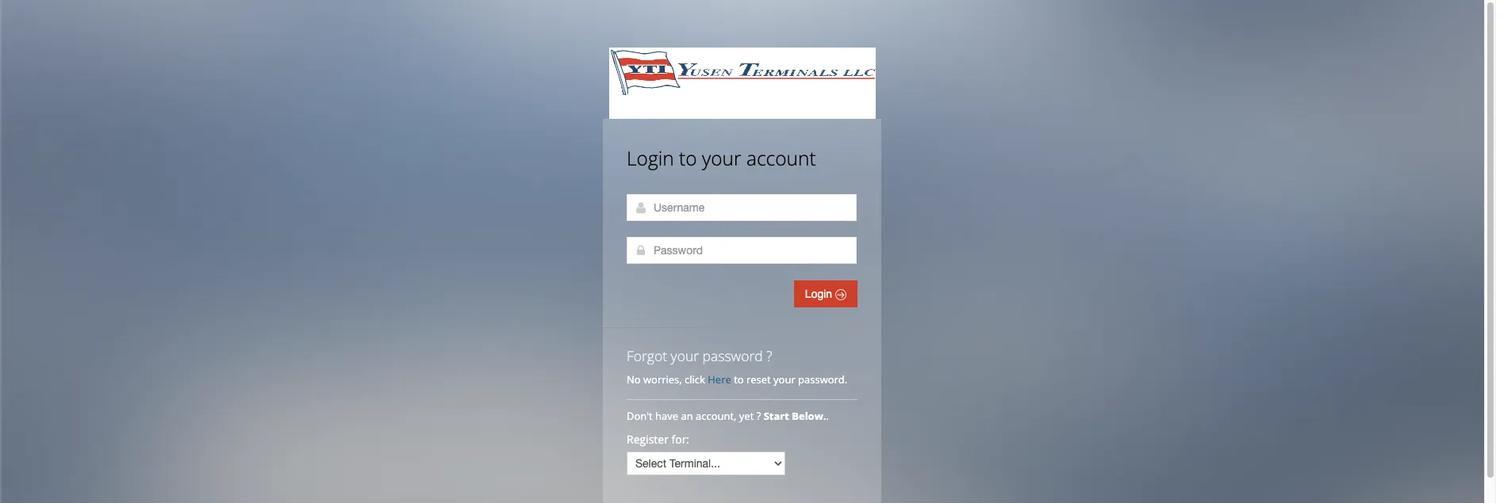 Task type: describe. For each thing, give the bounding box(es) containing it.
lock image
[[635, 244, 647, 257]]

0 horizontal spatial your
[[671, 347, 699, 366]]

to inside forgot your password ? no worries, click here to reset your password.
[[734, 373, 744, 387]]

forgot your password ? no worries, click here to reset your password.
[[627, 347, 847, 387]]

worries,
[[643, 373, 682, 387]]

for:
[[672, 432, 689, 447]]

password
[[703, 347, 763, 366]]

login for login to your account
[[627, 145, 674, 171]]

have
[[655, 409, 678, 424]]

login button
[[794, 281, 858, 308]]

user image
[[635, 202, 647, 214]]

here link
[[708, 373, 731, 387]]

Password password field
[[627, 237, 857, 264]]

register
[[627, 432, 669, 447]]

click
[[685, 373, 705, 387]]

0 horizontal spatial to
[[679, 145, 697, 171]]



Task type: locate. For each thing, give the bounding box(es) containing it.
no
[[627, 373, 641, 387]]

start
[[764, 409, 789, 424]]

1 vertical spatial ?
[[757, 409, 761, 424]]

1 vertical spatial your
[[671, 347, 699, 366]]

? right yet
[[757, 409, 761, 424]]

0 vertical spatial your
[[702, 145, 741, 171]]

1 horizontal spatial login
[[805, 288, 835, 301]]

1 horizontal spatial to
[[734, 373, 744, 387]]

1 vertical spatial to
[[734, 373, 744, 387]]

Username text field
[[627, 194, 857, 221]]

below.
[[792, 409, 826, 424]]

swapright image
[[835, 290, 846, 301]]

to
[[679, 145, 697, 171], [734, 373, 744, 387]]

an
[[681, 409, 693, 424]]

0 horizontal spatial ?
[[757, 409, 761, 424]]

password.
[[798, 373, 847, 387]]

don't have an account, yet ? start below. .
[[627, 409, 832, 424]]

login to your account
[[627, 145, 816, 171]]

your
[[702, 145, 741, 171], [671, 347, 699, 366], [774, 373, 795, 387]]

here
[[708, 373, 731, 387]]

your up click
[[671, 347, 699, 366]]

login
[[627, 145, 674, 171], [805, 288, 835, 301]]

2 vertical spatial your
[[774, 373, 795, 387]]

don't
[[627, 409, 653, 424]]

login for login
[[805, 288, 835, 301]]

your up username text field
[[702, 145, 741, 171]]

0 horizontal spatial login
[[627, 145, 674, 171]]

forgot
[[627, 347, 667, 366]]

? inside forgot your password ? no worries, click here to reset your password.
[[767, 347, 772, 366]]

reset
[[746, 373, 771, 387]]

? up reset
[[767, 347, 772, 366]]

?
[[767, 347, 772, 366], [757, 409, 761, 424]]

to up username text field
[[679, 145, 697, 171]]

account
[[746, 145, 816, 171]]

account,
[[696, 409, 737, 424]]

0 vertical spatial ?
[[767, 347, 772, 366]]

1 horizontal spatial your
[[702, 145, 741, 171]]

register for:
[[627, 432, 689, 447]]

yet
[[739, 409, 754, 424]]

1 vertical spatial login
[[805, 288, 835, 301]]

1 horizontal spatial ?
[[767, 347, 772, 366]]

.
[[826, 409, 829, 424]]

0 vertical spatial login
[[627, 145, 674, 171]]

login inside button
[[805, 288, 835, 301]]

0 vertical spatial to
[[679, 145, 697, 171]]

to right "here" link
[[734, 373, 744, 387]]

your right reset
[[774, 373, 795, 387]]

2 horizontal spatial your
[[774, 373, 795, 387]]



Task type: vqa. For each thing, say whether or not it's contained in the screenshot.
Customer
no



